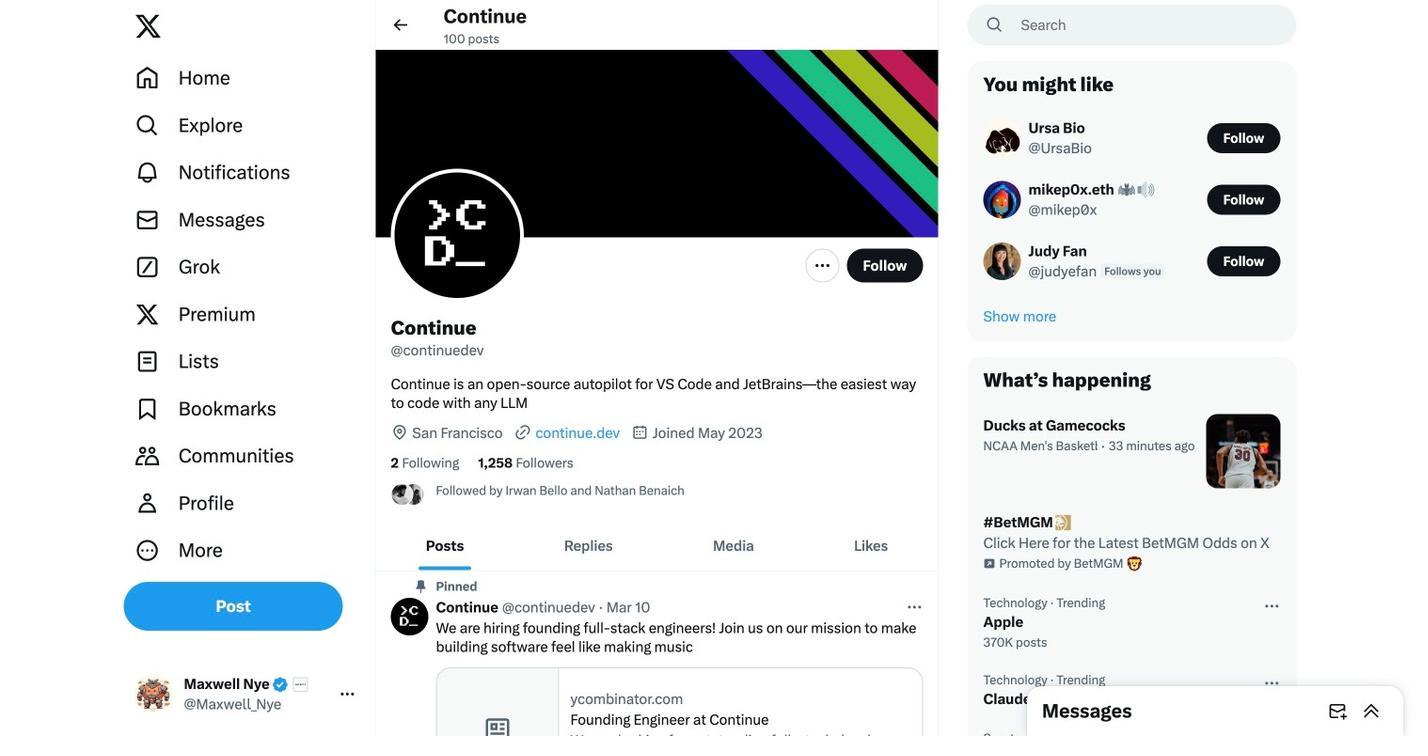 Task type: describe. For each thing, give the bounding box(es) containing it.
home timeline element
[[376, 0, 938, 737]]

🦇 image
[[1119, 182, 1135, 199]]

🔊 image
[[1138, 182, 1155, 199]]

🦁 image
[[1127, 557, 1142, 571]]

who to follow section
[[968, 62, 1296, 341]]



Task type: vqa. For each thing, say whether or not it's contained in the screenshot.
🔊 image
yes



Task type: locate. For each thing, give the bounding box(es) containing it.
verified account image
[[271, 676, 289, 694]]

Search search field
[[967, 4, 1297, 46]]

Search query text field
[[1010, 5, 1296, 45]]

tab list
[[376, 521, 938, 571]]

primary navigation
[[124, 55, 367, 574]]



